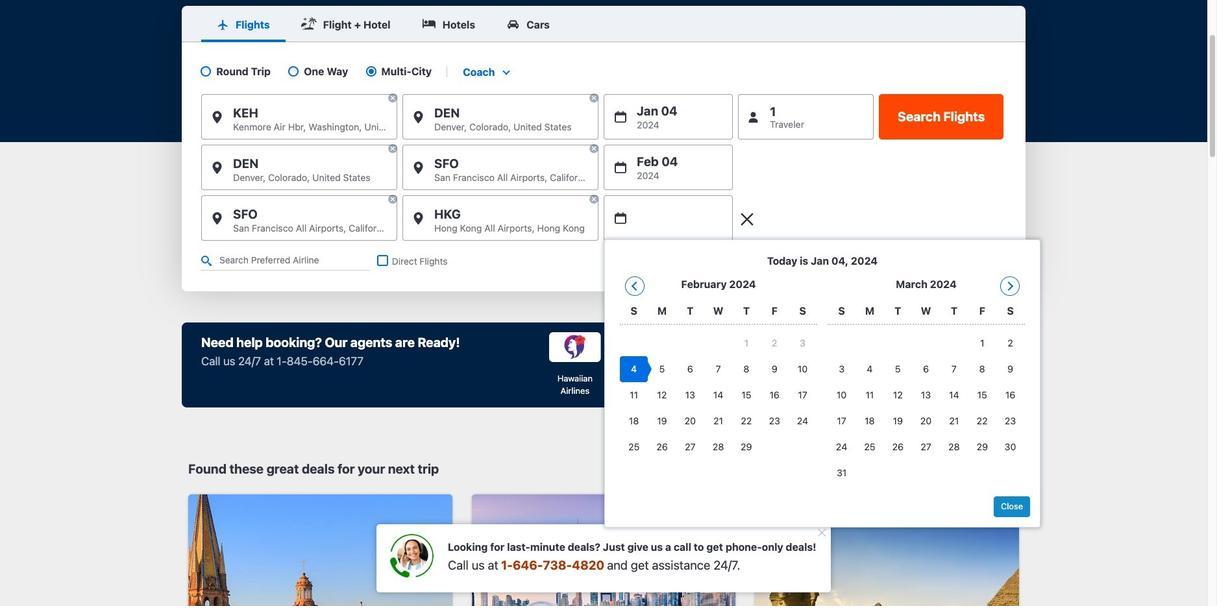 Task type: describe. For each thing, give the bounding box(es) containing it.
5 srt airline image from the left
[[950, 333, 1002, 363]]

search image
[[201, 256, 212, 266]]

3 srt airline image from the left
[[710, 333, 762, 362]]

Search Preferred Airline text field
[[201, 251, 369, 271]]

search widget tabs tab list
[[182, 6, 1026, 42]]

4 srt airline image from the left
[[790, 333, 842, 363]]



Task type: locate. For each thing, give the bounding box(es) containing it.
clear field image
[[388, 93, 398, 103], [589, 93, 599, 103], [589, 194, 599, 205]]

delete flight image
[[738, 210, 756, 229]]

this image is for toronto city image
[[472, 495, 736, 607]]

call us at1-646-738-4820 image
[[390, 535, 434, 579]]

clear field image
[[388, 144, 398, 154], [589, 144, 599, 154], [388, 194, 398, 205]]

srt airline image
[[549, 333, 601, 363], [630, 333, 681, 362], [710, 333, 762, 362], [790, 333, 842, 363], [950, 333, 1002, 363]]

1 srt airline image from the left
[[549, 333, 601, 363]]

None field
[[458, 65, 514, 78]]

this image is for guadalajara city image
[[188, 495, 452, 607]]

None button
[[880, 94, 1004, 140]]

this image is for cairo city image
[[756, 495, 1020, 607]]

dialog
[[605, 240, 1041, 528]]

2 srt airline image from the left
[[630, 333, 681, 362]]

form
[[182, 6, 1041, 528]]



Task type: vqa. For each thing, say whether or not it's contained in the screenshot.
Call Agent Picture
no



